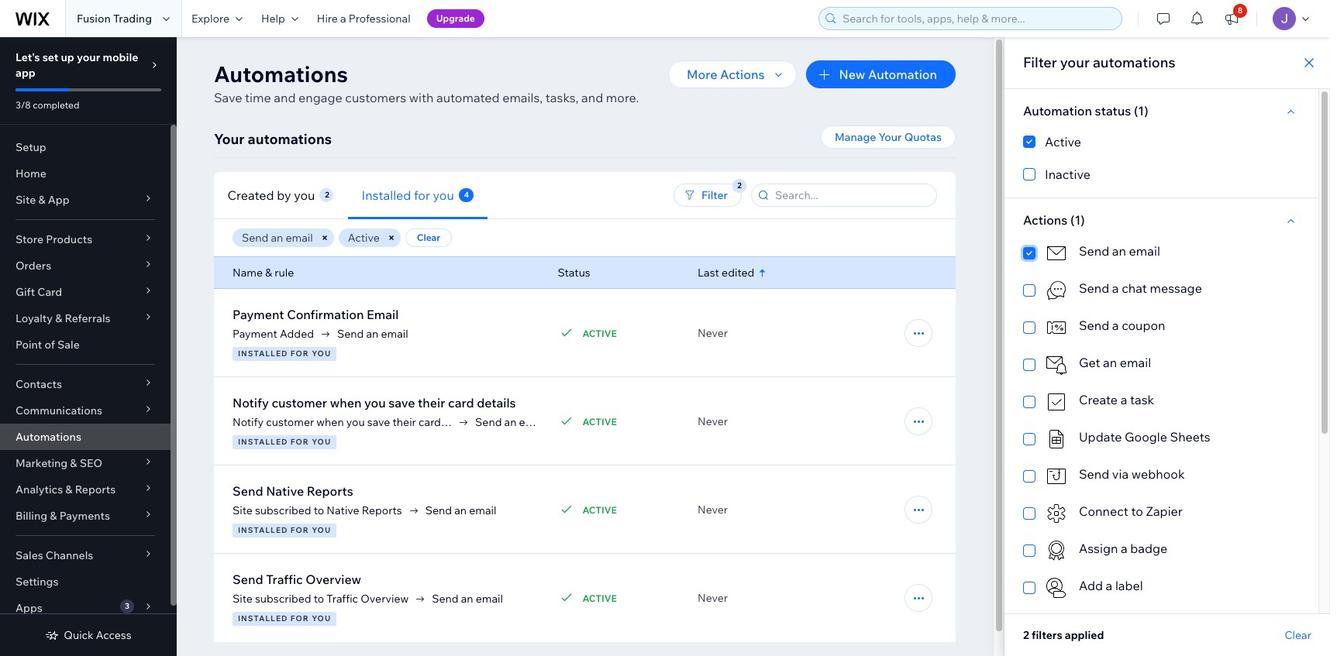 Task type: locate. For each thing, give the bounding box(es) containing it.
traffic up site subscribed to traffic overview
[[266, 572, 303, 588]]

1 category image from the top
[[1045, 279, 1069, 302]]

a for chat
[[1113, 281, 1119, 296]]

your
[[214, 130, 245, 148], [879, 130, 902, 144]]

3 category image from the top
[[1045, 354, 1069, 377]]

time
[[245, 90, 271, 105]]

you
[[294, 187, 316, 203], [434, 187, 455, 203], [364, 396, 386, 411], [346, 416, 365, 430]]

4 installed for you from the top
[[238, 614, 331, 624]]

category image down actions (1)
[[1045, 242, 1069, 265]]

2 category image from the top
[[1045, 316, 1069, 340]]

2 payment from the top
[[233, 327, 278, 341]]

1 vertical spatial clear
[[1285, 629, 1312, 643]]

by
[[277, 187, 292, 203]]

0 vertical spatial notify
[[233, 396, 269, 411]]

google
[[1125, 430, 1168, 445]]

& left seo
[[70, 457, 77, 471]]

trading
[[113, 12, 152, 26]]

0 vertical spatial payment
[[233, 307, 284, 323]]

& up "billing & payments"
[[65, 483, 73, 497]]

1 vertical spatial native
[[327, 504, 360, 518]]

0 horizontal spatial actions
[[720, 67, 765, 82]]

a inside hire a professional link
[[340, 12, 346, 26]]

4 category image from the top
[[1045, 391, 1069, 414]]

label
[[1116, 579, 1144, 594]]

category image left connect in the right of the page
[[1045, 503, 1069, 526]]

0 horizontal spatial filter
[[702, 188, 728, 202]]

store products
[[16, 233, 92, 247]]

& right 'billing'
[[50, 509, 57, 523]]

0 vertical spatial automation
[[869, 67, 938, 82]]

badge
[[1131, 541, 1168, 557]]

automation right new
[[869, 67, 938, 82]]

subscribed down send traffic overview
[[255, 592, 311, 606]]

message
[[1150, 281, 1203, 296]]

Send a coupon checkbox
[[1024, 316, 1300, 340]]

1 your from the left
[[214, 130, 245, 148]]

zapier
[[1146, 504, 1183, 520]]

a inside create a task option
[[1121, 392, 1128, 408]]

3 never from the top
[[698, 503, 728, 517]]

never for send native reports
[[698, 503, 728, 517]]

more actions button
[[668, 60, 798, 88]]

category image left via
[[1045, 465, 1069, 489]]

& for loyalty
[[55, 312, 62, 326]]

traffic down send traffic overview
[[327, 592, 358, 606]]

1 vertical spatial traffic
[[327, 592, 358, 606]]

4 installed from the top
[[238, 614, 288, 624]]

email inside checkbox
[[1120, 355, 1152, 371]]

3 active from the top
[[583, 504, 617, 516]]

3 installed for you from the top
[[238, 526, 331, 536]]

installed for you down payment added at the left of page
[[238, 349, 331, 359]]

for
[[414, 187, 431, 203]]

7 category image from the top
[[1045, 503, 1069, 526]]

automations for automations
[[16, 430, 81, 444]]

clear button
[[405, 229, 452, 247], [1285, 629, 1312, 643]]

1 horizontal spatial and
[[582, 90, 604, 105]]

installed for you up send native reports
[[238, 437, 331, 447]]

payment up payment added at the left of page
[[233, 307, 284, 323]]

2 active from the top
[[583, 416, 617, 428]]

you up send native reports
[[312, 437, 331, 447]]

to down send traffic overview
[[314, 592, 324, 606]]

Search for tools, apps, help & more... field
[[838, 8, 1117, 29]]

0 vertical spatial site
[[16, 193, 36, 207]]

0 vertical spatial actions
[[720, 67, 765, 82]]

1 horizontal spatial automation
[[1024, 103, 1093, 119]]

orders
[[16, 259, 51, 273]]

0 horizontal spatial traffic
[[266, 572, 303, 588]]

2 left filters
[[1024, 629, 1030, 643]]

2 for from the top
[[291, 437, 309, 447]]

customer up send native reports
[[266, 416, 314, 430]]

Active checkbox
[[1024, 133, 1300, 151]]

1 installed from the top
[[238, 349, 288, 359]]

a left chat
[[1113, 281, 1119, 296]]

filter your automations
[[1024, 54, 1176, 71]]

billing
[[16, 509, 47, 523]]

0 horizontal spatial 2
[[325, 190, 329, 200]]

installed down send native reports
[[238, 526, 288, 536]]

actions down inactive
[[1024, 212, 1068, 228]]

active for send native reports
[[583, 504, 617, 516]]

engage
[[299, 90, 343, 105]]

send traffic overview
[[233, 572, 361, 588]]

installed down send traffic overview
[[238, 614, 288, 624]]

1 vertical spatial details
[[444, 416, 477, 430]]

category image left create on the right bottom of the page
[[1045, 391, 1069, 414]]

1 active from the top
[[583, 328, 617, 339]]

1 horizontal spatial filter
[[1024, 54, 1058, 71]]

1 installed for you from the top
[[238, 349, 331, 359]]

installed for you for native
[[238, 526, 331, 536]]

0 vertical spatial clear button
[[405, 229, 452, 247]]

installed for you
[[362, 187, 455, 203]]

0 horizontal spatial automation
[[869, 67, 938, 82]]

2 installed from the top
[[238, 437, 288, 447]]

category image for send a coupon
[[1045, 316, 1069, 340]]

1 notify customer when you save their card details from the top
[[233, 396, 516, 411]]

send inside checkbox
[[1079, 467, 1110, 482]]

for down added
[[291, 349, 309, 359]]

category image for connect to zapier
[[1045, 503, 1069, 526]]

native
[[266, 484, 304, 499], [327, 504, 360, 518]]

help
[[261, 12, 285, 26]]

site
[[16, 193, 36, 207], [233, 504, 253, 518], [233, 592, 253, 606]]

a inside 'assign a badge' checkbox
[[1121, 541, 1128, 557]]

1 for from the top
[[291, 349, 309, 359]]

to down send native reports
[[314, 504, 324, 518]]

assign a badge
[[1079, 541, 1168, 557]]

category image down actions (1)
[[1045, 279, 1069, 302]]

& left rule
[[265, 266, 272, 280]]

8 button
[[1215, 0, 1249, 37]]

2 your from the left
[[879, 130, 902, 144]]

up
[[61, 50, 74, 64]]

manage your quotas button
[[821, 126, 956, 149]]

and right time
[[274, 90, 296, 105]]

subscribed down send native reports
[[255, 504, 311, 518]]

4
[[464, 190, 469, 200]]

automations inside automations 'link'
[[16, 430, 81, 444]]

sales
[[16, 549, 43, 563]]

site down home
[[16, 193, 36, 207]]

point of sale
[[16, 338, 80, 352]]

send an email for send native reports
[[426, 504, 497, 518]]

& for marketing
[[70, 457, 77, 471]]

manage
[[835, 130, 877, 144]]

site down send traffic overview
[[233, 592, 253, 606]]

0 horizontal spatial your
[[77, 50, 100, 64]]

automations down engage at the top left
[[248, 130, 332, 148]]

5 category image from the top
[[1045, 428, 1069, 451]]

1 vertical spatial active
[[348, 231, 380, 245]]

send an email inside send an email option
[[1079, 244, 1161, 259]]

0 vertical spatial filter
[[1024, 54, 1058, 71]]

0 vertical spatial (1)
[[1134, 103, 1149, 119]]

for
[[291, 349, 309, 359], [291, 437, 309, 447], [291, 526, 309, 536], [291, 614, 309, 624]]

1 vertical spatial subscribed
[[255, 592, 311, 606]]

3 you from the top
[[312, 526, 331, 536]]

actions right more
[[720, 67, 765, 82]]

4 active from the top
[[583, 593, 617, 604]]

1 vertical spatial category image
[[1045, 577, 1069, 600]]

0 horizontal spatial automations
[[16, 430, 81, 444]]

traffic
[[266, 572, 303, 588], [327, 592, 358, 606]]

notify
[[233, 396, 269, 411], [233, 416, 264, 430]]

0 horizontal spatial your
[[214, 130, 245, 148]]

1 vertical spatial card
[[419, 416, 441, 430]]

never for send traffic overview
[[698, 592, 728, 606]]

installed for you for customer
[[238, 437, 331, 447]]

referrals
[[65, 312, 111, 326]]

1 horizontal spatial your
[[879, 130, 902, 144]]

orders button
[[0, 253, 171, 279]]

0 horizontal spatial automations
[[248, 130, 332, 148]]

filter inside button
[[702, 188, 728, 202]]

native down send native reports
[[327, 504, 360, 518]]

for down site subscribed to traffic overview
[[291, 614, 309, 624]]

actions inside popup button
[[720, 67, 765, 82]]

1 horizontal spatial automations
[[214, 60, 348, 88]]

a for badge
[[1121, 541, 1128, 557]]

(1) down inactive
[[1071, 212, 1085, 228]]

subscribed for native
[[255, 504, 311, 518]]

8
[[1238, 5, 1243, 16]]

installed for you
[[238, 349, 331, 359], [238, 437, 331, 447], [238, 526, 331, 536], [238, 614, 331, 624]]

a right add
[[1106, 579, 1113, 594]]

2 and from the left
[[582, 90, 604, 105]]

subscribed for traffic
[[255, 592, 311, 606]]

1 vertical spatial automations
[[16, 430, 81, 444]]

native up site subscribed to native reports
[[266, 484, 304, 499]]

category image
[[1045, 279, 1069, 302], [1045, 577, 1069, 600]]

automations up time
[[214, 60, 348, 88]]

& for name
[[265, 266, 272, 280]]

set
[[42, 50, 58, 64]]

1 horizontal spatial 2
[[1024, 629, 1030, 643]]

active for notify customer when you save their card details
[[583, 416, 617, 428]]

category image left update on the right of page
[[1045, 428, 1069, 451]]

automation left status
[[1024, 103, 1093, 119]]

4 never from the top
[[698, 592, 728, 606]]

2 for 2 filters applied
[[1024, 629, 1030, 643]]

active up inactive
[[1045, 134, 1082, 150]]

category image
[[1045, 242, 1069, 265], [1045, 316, 1069, 340], [1045, 354, 1069, 377], [1045, 391, 1069, 414], [1045, 428, 1069, 451], [1045, 465, 1069, 489], [1045, 503, 1069, 526], [1045, 540, 1069, 563]]

tab list
[[214, 172, 592, 219]]

reports inside dropdown button
[[75, 483, 116, 497]]

8 category image from the top
[[1045, 540, 1069, 563]]

2 notify customer when you save their card details from the top
[[233, 416, 477, 430]]

a inside send a coupon option
[[1113, 318, 1119, 333]]

payment
[[233, 307, 284, 323], [233, 327, 278, 341]]

card
[[448, 396, 474, 411], [419, 416, 441, 430]]

1 vertical spatial 2
[[1024, 629, 1030, 643]]

you down site subscribed to native reports
[[312, 526, 331, 536]]

category image for assign a badge
[[1045, 540, 1069, 563]]

a left coupon
[[1113, 318, 1119, 333]]

quick
[[64, 629, 94, 643]]

automations up marketing
[[16, 430, 81, 444]]

2 inside tab list
[[325, 190, 329, 200]]

2 you from the top
[[312, 437, 331, 447]]

you for native
[[312, 526, 331, 536]]

payment left added
[[233, 327, 278, 341]]

0 vertical spatial automations
[[1093, 54, 1176, 71]]

filter for filter
[[702, 188, 728, 202]]

2 right by
[[325, 190, 329, 200]]

0 vertical spatial clear
[[417, 232, 441, 244]]

(1) right status
[[1134, 103, 1149, 119]]

filters
[[1032, 629, 1063, 643]]

to left zapier
[[1132, 504, 1144, 520]]

1 vertical spatial overview
[[361, 592, 409, 606]]

1 vertical spatial filter
[[702, 188, 728, 202]]

2 never from the top
[[698, 415, 728, 429]]

help button
[[252, 0, 308, 37]]

2 subscribed from the top
[[255, 592, 311, 606]]

your right up
[[77, 50, 100, 64]]

category image left "get" on the bottom of page
[[1045, 354, 1069, 377]]

your inside button
[[879, 130, 902, 144]]

1 vertical spatial automation
[[1024, 103, 1093, 119]]

a inside send a chat message option
[[1113, 281, 1119, 296]]

active down the installed
[[348, 231, 380, 245]]

task
[[1131, 392, 1155, 408]]

explore
[[192, 12, 230, 26]]

automations
[[1093, 54, 1176, 71], [248, 130, 332, 148]]

a right hire
[[340, 12, 346, 26]]

1 vertical spatial payment
[[233, 327, 278, 341]]

0 vertical spatial subscribed
[[255, 504, 311, 518]]

customer down added
[[272, 396, 327, 411]]

you down site subscribed to traffic overview
[[312, 614, 331, 624]]

1 vertical spatial (1)
[[1071, 212, 1085, 228]]

never
[[698, 326, 728, 340], [698, 415, 728, 429], [698, 503, 728, 517], [698, 592, 728, 606]]

a left "task"
[[1121, 392, 1128, 408]]

a left badge on the bottom of page
[[1121, 541, 1128, 557]]

category image for create a task
[[1045, 391, 1069, 414]]

never for notify customer when you save their card details
[[698, 415, 728, 429]]

your down save
[[214, 130, 245, 148]]

category image for send via webhook
[[1045, 465, 1069, 489]]

3 for from the top
[[291, 526, 309, 536]]

1 horizontal spatial traffic
[[327, 592, 358, 606]]

site down send native reports
[[233, 504, 253, 518]]

installed up send native reports
[[238, 437, 288, 447]]

4 you from the top
[[312, 614, 331, 624]]

installed for you down send traffic overview
[[238, 614, 331, 624]]

2 vertical spatial site
[[233, 592, 253, 606]]

subscribed
[[255, 504, 311, 518], [255, 592, 311, 606]]

installed for confirmation
[[238, 349, 288, 359]]

your up the 'automation status (1)'
[[1061, 54, 1090, 71]]

hire
[[317, 12, 338, 26]]

6 category image from the top
[[1045, 465, 1069, 489]]

category image left assign
[[1045, 540, 1069, 563]]

create a task
[[1079, 392, 1155, 408]]

1 vertical spatial when
[[317, 416, 344, 430]]

0 horizontal spatial and
[[274, 90, 296, 105]]

0 vertical spatial active
[[1045, 134, 1082, 150]]

1 never from the top
[[698, 326, 728, 340]]

1 you from the top
[[312, 349, 331, 359]]

site subscribed to traffic overview
[[233, 592, 409, 606]]

1 horizontal spatial actions
[[1024, 212, 1068, 228]]

overview
[[306, 572, 361, 588], [361, 592, 409, 606]]

0 vertical spatial automations
[[214, 60, 348, 88]]

4 for from the top
[[291, 614, 309, 624]]

for up send native reports
[[291, 437, 309, 447]]

new automation button
[[807, 60, 956, 88]]

1 subscribed from the top
[[255, 504, 311, 518]]

a inside add a label checkbox
[[1106, 579, 1113, 594]]

0 vertical spatial notify customer when you save their card details
[[233, 396, 516, 411]]

1 horizontal spatial your
[[1061, 54, 1090, 71]]

1 horizontal spatial active
[[1045, 134, 1082, 150]]

(1)
[[1134, 103, 1149, 119], [1071, 212, 1085, 228]]

Send a chat message checkbox
[[1024, 279, 1300, 302]]

0 vertical spatial customer
[[272, 396, 327, 411]]

category image for add
[[1045, 577, 1069, 600]]

active
[[583, 328, 617, 339], [583, 416, 617, 428], [583, 504, 617, 516], [583, 593, 617, 604]]

0 horizontal spatial native
[[266, 484, 304, 499]]

gift
[[16, 285, 35, 299]]

for for customer
[[291, 437, 309, 447]]

category image left send a coupon
[[1045, 316, 1069, 340]]

2 category image from the top
[[1045, 577, 1069, 600]]

send an email for send traffic overview
[[432, 592, 503, 606]]

inactive
[[1045, 167, 1091, 182]]

0 vertical spatial their
[[418, 396, 445, 411]]

0 vertical spatial category image
[[1045, 279, 1069, 302]]

new
[[839, 67, 866, 82]]

you down added
[[312, 349, 331, 359]]

store
[[16, 233, 43, 247]]

for down site subscribed to native reports
[[291, 526, 309, 536]]

& right loyalty
[[55, 312, 62, 326]]

Assign a badge checkbox
[[1024, 540, 1300, 563]]

automations inside automations save time and engage customers with automated emails, tasks, and more.
[[214, 60, 348, 88]]

1 horizontal spatial automations
[[1093, 54, 1176, 71]]

2 installed for you from the top
[[238, 437, 331, 447]]

& left app
[[38, 193, 45, 207]]

Inactive checkbox
[[1024, 165, 1300, 184]]

access
[[96, 629, 132, 643]]

automations save time and engage customers with automated emails, tasks, and more.
[[214, 60, 639, 105]]

0 vertical spatial 2
[[325, 190, 329, 200]]

automations up status
[[1093, 54, 1176, 71]]

reports for send native reports
[[307, 484, 353, 499]]

and left more.
[[582, 90, 604, 105]]

1 horizontal spatial card
[[448, 396, 474, 411]]

you
[[312, 349, 331, 359], [312, 437, 331, 447], [312, 526, 331, 536], [312, 614, 331, 624]]

with
[[409, 90, 434, 105]]

category image left add
[[1045, 577, 1069, 600]]

Create a task checkbox
[[1024, 391, 1300, 414]]

1 horizontal spatial (1)
[[1134, 103, 1149, 119]]

active for send traffic overview
[[583, 593, 617, 604]]

installed for you down site subscribed to native reports
[[238, 526, 331, 536]]

installed
[[362, 187, 412, 203]]

1 vertical spatial notify
[[233, 416, 264, 430]]

1 vertical spatial automations
[[248, 130, 332, 148]]

your left quotas
[[879, 130, 902, 144]]

for for traffic
[[291, 614, 309, 624]]

1 payment from the top
[[233, 307, 284, 323]]

installed down payment added at the left of page
[[238, 349, 288, 359]]

0 horizontal spatial their
[[393, 416, 416, 430]]

1 vertical spatial clear button
[[1285, 629, 1312, 643]]

seo
[[80, 457, 102, 471]]

1 horizontal spatial clear
[[1285, 629, 1312, 643]]

1 vertical spatial notify customer when you save their card details
[[233, 416, 477, 430]]

an inside checkbox
[[1104, 355, 1118, 371]]

3 installed from the top
[[238, 526, 288, 536]]

0 horizontal spatial clear
[[417, 232, 441, 244]]

0 horizontal spatial reports
[[75, 483, 116, 497]]

1 horizontal spatial native
[[327, 504, 360, 518]]

1 vertical spatial site
[[233, 504, 253, 518]]

update
[[1079, 430, 1122, 445]]

1 horizontal spatial reports
[[307, 484, 353, 499]]

name
[[233, 266, 263, 280]]

active
[[1045, 134, 1082, 150], [348, 231, 380, 245]]

sheets
[[1171, 430, 1211, 445]]

1 category image from the top
[[1045, 242, 1069, 265]]

send
[[242, 231, 269, 245], [1079, 244, 1110, 259], [1079, 281, 1110, 296], [1079, 318, 1110, 333], [337, 327, 364, 341], [475, 416, 502, 430], [1079, 467, 1110, 482], [233, 484, 263, 499], [426, 504, 452, 518], [233, 572, 263, 588], [432, 592, 459, 606]]

email inside option
[[1130, 244, 1161, 259]]

Send an email checkbox
[[1024, 242, 1300, 265]]



Task type: describe. For each thing, give the bounding box(es) containing it.
payment for payment added
[[233, 327, 278, 341]]

you for confirmation
[[312, 349, 331, 359]]

Add a label checkbox
[[1024, 577, 1300, 600]]

& for site
[[38, 193, 45, 207]]

a for professional
[[340, 12, 346, 26]]

0 horizontal spatial active
[[348, 231, 380, 245]]

last
[[698, 266, 720, 280]]

2 for 2
[[325, 190, 329, 200]]

1 horizontal spatial clear button
[[1285, 629, 1312, 643]]

to for reports
[[314, 504, 324, 518]]

to for overview
[[314, 592, 324, 606]]

site subscribed to native reports
[[233, 504, 402, 518]]

upgrade button
[[427, 9, 485, 28]]

Update Google Sheets checkbox
[[1024, 428, 1300, 451]]

rule
[[275, 266, 294, 280]]

active for payment confirmation email
[[583, 328, 617, 339]]

quick access button
[[45, 629, 132, 643]]

send via webhook
[[1079, 467, 1185, 482]]

payment for payment confirmation email
[[233, 307, 284, 323]]

never for payment confirmation email
[[698, 326, 728, 340]]

status
[[1095, 103, 1132, 119]]

app
[[48, 193, 69, 207]]

send an email for notify customer when you save their card details
[[475, 416, 547, 430]]

channels
[[46, 549, 93, 563]]

you for customer
[[312, 437, 331, 447]]

manage your quotas
[[835, 130, 942, 144]]

& for analytics
[[65, 483, 73, 497]]

created by you
[[228, 187, 316, 203]]

contacts
[[16, 378, 62, 392]]

category image for send an email
[[1045, 242, 1069, 265]]

0 vertical spatial details
[[477, 396, 516, 411]]

filter for filter your automations
[[1024, 54, 1058, 71]]

& for billing
[[50, 509, 57, 523]]

tasks,
[[546, 90, 579, 105]]

Send via webhook checkbox
[[1024, 465, 1300, 489]]

payments
[[59, 509, 110, 523]]

1 horizontal spatial their
[[418, 396, 445, 411]]

installed for customer
[[238, 437, 288, 447]]

tab list containing created by you
[[214, 172, 592, 219]]

coupon
[[1122, 318, 1166, 333]]

automations link
[[0, 424, 171, 451]]

0 vertical spatial save
[[389, 396, 415, 411]]

0 horizontal spatial card
[[419, 416, 441, 430]]

site for send native reports
[[233, 504, 253, 518]]

actions (1)
[[1024, 212, 1085, 228]]

hire a professional
[[317, 12, 411, 26]]

send native reports
[[233, 484, 353, 499]]

an inside option
[[1113, 244, 1127, 259]]

a for task
[[1121, 392, 1128, 408]]

1 vertical spatial save
[[367, 416, 390, 430]]

created
[[228, 187, 275, 203]]

you for traffic
[[312, 614, 331, 624]]

active inside active "checkbox"
[[1045, 134, 1082, 150]]

1 vertical spatial customer
[[266, 416, 314, 430]]

applied
[[1065, 629, 1105, 643]]

home link
[[0, 161, 171, 187]]

for for native
[[291, 526, 309, 536]]

site & app
[[16, 193, 69, 207]]

via
[[1113, 467, 1129, 482]]

3/8 completed
[[16, 99, 79, 111]]

2 horizontal spatial reports
[[362, 504, 402, 518]]

a for coupon
[[1113, 318, 1119, 333]]

app
[[16, 66, 36, 80]]

email
[[367, 307, 399, 323]]

1 vertical spatial their
[[393, 416, 416, 430]]

site inside popup button
[[16, 193, 36, 207]]

status
[[558, 266, 591, 280]]

payment added
[[233, 327, 314, 341]]

get
[[1079, 355, 1101, 371]]

connect
[[1079, 504, 1129, 520]]

2 notify from the top
[[233, 416, 264, 430]]

let's
[[16, 50, 40, 64]]

installed for you for confirmation
[[238, 349, 331, 359]]

1 vertical spatial actions
[[1024, 212, 1068, 228]]

update google sheets
[[1079, 430, 1211, 445]]

for for confirmation
[[291, 349, 309, 359]]

category image for get an email
[[1045, 354, 1069, 377]]

1 and from the left
[[274, 90, 296, 105]]

installed for traffic
[[238, 614, 288, 624]]

customers
[[345, 90, 406, 105]]

more
[[687, 67, 718, 82]]

add a label
[[1079, 579, 1144, 594]]

name & rule
[[233, 266, 294, 280]]

sidebar element
[[0, 37, 177, 657]]

analytics
[[16, 483, 63, 497]]

send a coupon
[[1079, 318, 1166, 333]]

site & app button
[[0, 187, 171, 213]]

Search... field
[[771, 185, 932, 206]]

upgrade
[[436, 12, 475, 24]]

0 vertical spatial card
[[448, 396, 474, 411]]

added
[[280, 327, 314, 341]]

3/8
[[16, 99, 31, 111]]

webhook
[[1132, 467, 1185, 482]]

sales channels button
[[0, 543, 171, 569]]

sale
[[57, 338, 80, 352]]

to inside checkbox
[[1132, 504, 1144, 520]]

a for label
[[1106, 579, 1113, 594]]

0 horizontal spatial (1)
[[1071, 212, 1085, 228]]

site for send traffic overview
[[233, 592, 253, 606]]

installed for you for traffic
[[238, 614, 331, 624]]

settings link
[[0, 569, 171, 596]]

let's set up your mobile app
[[16, 50, 138, 80]]

0 vertical spatial native
[[266, 484, 304, 499]]

category image for update google sheets
[[1045, 428, 1069, 451]]

add
[[1079, 579, 1104, 594]]

hire a professional link
[[308, 0, 420, 37]]

sales channels
[[16, 549, 93, 563]]

send an email for payment confirmation email
[[337, 327, 408, 341]]

point
[[16, 338, 42, 352]]

installed for native
[[238, 526, 288, 536]]

2 filters applied
[[1024, 629, 1105, 643]]

last edited
[[698, 266, 755, 280]]

fusion
[[77, 12, 111, 26]]

send a chat message
[[1079, 281, 1203, 296]]

0 vertical spatial traffic
[[266, 572, 303, 588]]

category image for send
[[1045, 279, 1069, 302]]

card
[[37, 285, 62, 299]]

billing & payments button
[[0, 503, 171, 530]]

emails,
[[503, 90, 543, 105]]

assign
[[1079, 541, 1119, 557]]

Get an email checkbox
[[1024, 354, 1300, 377]]

automation inside button
[[869, 67, 938, 82]]

chat
[[1122, 281, 1148, 296]]

settings
[[16, 575, 59, 589]]

your inside let's set up your mobile app
[[77, 50, 100, 64]]

save
[[214, 90, 242, 105]]

0 vertical spatial when
[[330, 396, 362, 411]]

1 notify from the top
[[233, 396, 269, 411]]

your automations
[[214, 130, 332, 148]]

marketing & seo button
[[0, 451, 171, 477]]

marketing & seo
[[16, 457, 102, 471]]

analytics & reports
[[16, 483, 116, 497]]

0 vertical spatial overview
[[306, 572, 361, 588]]

of
[[45, 338, 55, 352]]

new automation
[[839, 67, 938, 82]]

gift card button
[[0, 279, 171, 306]]

contacts button
[[0, 371, 171, 398]]

communications button
[[0, 398, 171, 424]]

Connect to Zapier checkbox
[[1024, 503, 1300, 526]]

loyalty & referrals
[[16, 312, 111, 326]]

automations for automations save time and engage customers with automated emails, tasks, and more.
[[214, 60, 348, 88]]

0 horizontal spatial clear button
[[405, 229, 452, 247]]

reports for analytics & reports
[[75, 483, 116, 497]]

quotas
[[905, 130, 942, 144]]

marketing
[[16, 457, 68, 471]]



Task type: vqa. For each thing, say whether or not it's contained in the screenshot.


